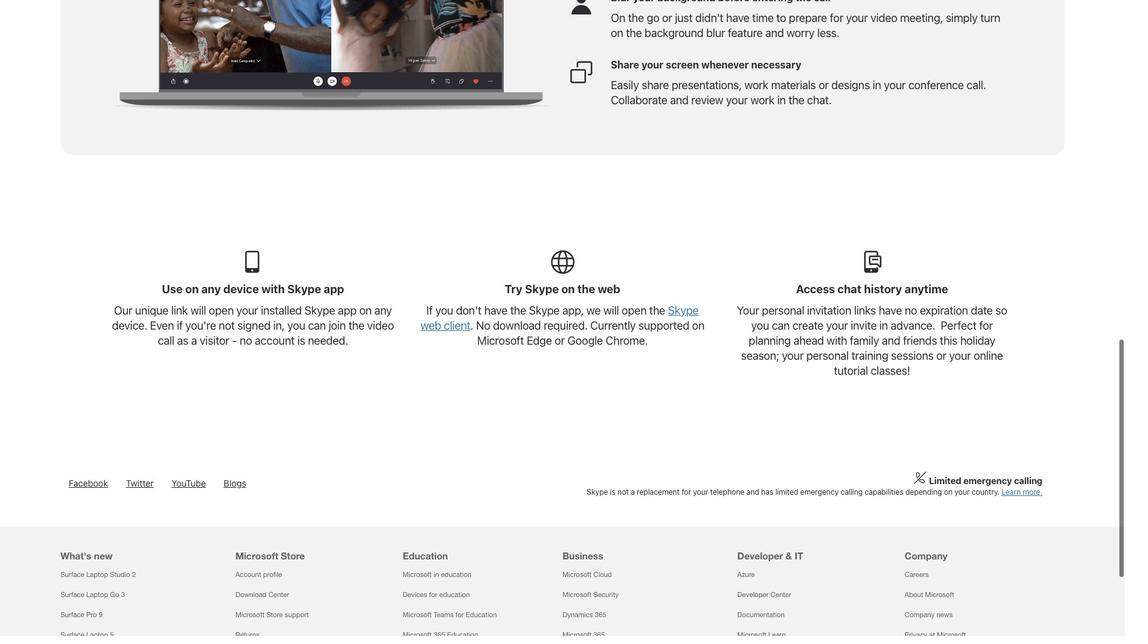 Task type: locate. For each thing, give the bounding box(es) containing it.
limited
[[776, 487, 799, 496]]

emergency right limited
[[801, 487, 839, 496]]

&
[[786, 550, 793, 561]]

calling left capabilities
[[841, 487, 863, 496]]

careers link
[[905, 571, 929, 578]]

0 vertical spatial any
[[202, 282, 221, 296]]

1 horizontal spatial in
[[778, 93, 786, 107]]

education up "microsoft in education" link
[[403, 550, 448, 561]]

for
[[830, 11, 844, 24], [980, 319, 994, 332], [682, 487, 692, 496], [429, 591, 438, 598], [456, 611, 464, 618]]

devices for education link
[[403, 591, 470, 598]]

education right teams
[[466, 611, 497, 618]]

0 horizontal spatial in
[[434, 571, 439, 578]]

laptop left go on the bottom of the page
[[86, 591, 108, 598]]

1 vertical spatial in
[[778, 93, 786, 107]]

no inside the your personal invitation links have no expiration date so you can create your invite in advance.  perfect for planning ahead with family and friends this holiday season; your personal training sessions or your online tutorial classes!
[[905, 304, 918, 317]]

0 vertical spatial laptop
[[86, 571, 108, 578]]

for inside limited emergency calling skype is not a replacement for your telephone and has limited emergency calling capabilities depending on your country. learn more.
[[682, 487, 692, 496]]

1 horizontal spatial no
[[905, 304, 918, 317]]

1 vertical spatial emergency
[[801, 487, 839, 496]]

open
[[209, 304, 234, 317], [622, 304, 647, 317]]

1 horizontal spatial a
[[631, 487, 635, 496]]

or right go
[[663, 11, 673, 24]]

you inside 'our unique link will open your installed skype app on any device. even if you're not signed in, you can join the video call as a visitor - no account is needed.'
[[288, 319, 306, 332]]

surface pro 9
[[61, 611, 103, 618]]

1 vertical spatial is
[[610, 487, 616, 496]]

main content
[[0, 0, 1126, 441]]

1 vertical spatial laptop
[[86, 591, 108, 598]]

personal down ahead
[[807, 349, 849, 362]]

in up 'devices for education'
[[434, 571, 439, 578]]

1 horizontal spatial open
[[622, 304, 647, 317]]

0 vertical spatial education
[[403, 550, 448, 561]]

what's new heading
[[61, 527, 221, 564]]

1 horizontal spatial can
[[773, 319, 790, 332]]

0 horizontal spatial with
[[262, 282, 285, 296]]

0 horizontal spatial not
[[219, 319, 235, 332]]

open up the currently
[[622, 304, 647, 317]]

1 vertical spatial personal
[[807, 349, 849, 362]]

a left replacement
[[631, 487, 635, 496]]

work down necessary
[[745, 78, 769, 91]]

1 horizontal spatial have
[[727, 11, 750, 24]]


[[569, 60, 594, 85]]

account
[[236, 571, 261, 578]]

business heading
[[563, 527, 723, 564]]

0 vertical spatial app
[[324, 282, 344, 296]]

or up chat.
[[819, 78, 829, 91]]

learn
[[1002, 487, 1022, 496]]

company news
[[905, 611, 953, 618]]

any left if
[[375, 304, 392, 317]]

2 vertical spatial surface
[[61, 611, 84, 618]]

0 vertical spatial emergency
[[964, 475, 1013, 486]]

a
[[191, 334, 197, 347], [631, 487, 635, 496]]

for up less.
[[830, 11, 844, 24]]

sessions
[[892, 349, 934, 362]]

the
[[629, 11, 644, 24], [626, 26, 642, 39], [789, 93, 805, 107], [578, 282, 596, 296], [511, 304, 527, 317], [650, 304, 666, 317], [349, 319, 365, 332]]

0 horizontal spatial personal
[[763, 304, 805, 317]]

0 vertical spatial calling
[[1015, 475, 1043, 486]]

in right designs
[[873, 78, 882, 91]]

company for company news
[[905, 611, 935, 618]]


[[550, 249, 576, 274]]

1 horizontal spatial personal
[[807, 349, 849, 362]]

family
[[851, 334, 880, 347]]

surface for surface pro 9
[[61, 611, 84, 618]]

skype inside skype web client
[[668, 304, 699, 317]]

learn more. link
[[1002, 487, 1043, 496]]

download
[[236, 591, 267, 598]]

is left replacement
[[610, 487, 616, 496]]

1 vertical spatial web
[[421, 319, 442, 332]]

we
[[587, 304, 601, 317]]

skype up the join
[[305, 304, 335, 317]]

surface left pro
[[61, 611, 84, 618]]

not
[[219, 319, 235, 332], [618, 487, 629, 496]]

no
[[905, 304, 918, 317], [240, 334, 252, 347]]

0 vertical spatial surface
[[61, 571, 84, 578]]

and up training
[[883, 334, 901, 347]]

you inside the your personal invitation links have no expiration date so you can create your invite in advance.  perfect for planning ahead with family and friends this holiday season; your personal training sessions or your online tutorial classes!
[[752, 319, 770, 332]]

developer & it heading
[[738, 527, 890, 564]]

1 horizontal spatial is
[[610, 487, 616, 496]]

company heading
[[905, 527, 1058, 564]]

0 horizontal spatial education
[[403, 550, 448, 561]]

1 horizontal spatial any
[[375, 304, 392, 317]]

azure
[[738, 571, 755, 578]]

microsoft for microsoft in education
[[403, 571, 432, 578]]

a right as
[[191, 334, 197, 347]]

1 vertical spatial store
[[267, 611, 283, 618]]

devices
[[403, 591, 427, 598]]

you up planning
[[752, 319, 770, 332]]

visitor
[[200, 334, 229, 347]]

you right in,
[[288, 319, 306, 332]]

laptop down new
[[86, 571, 108, 578]]

microsoft cloud link
[[563, 571, 612, 578]]

chrome.
[[606, 334, 648, 347]]

1 vertical spatial video
[[367, 319, 394, 332]]

microsoft inside heading
[[236, 550, 278, 561]]

1 company from the top
[[905, 550, 948, 561]]

not left replacement
[[618, 487, 629, 496]]

personal up create
[[763, 304, 805, 317]]

what's new
[[61, 550, 113, 561]]

no right '-'
[[240, 334, 252, 347]]

company up careers
[[905, 550, 948, 561]]

calling up more. at the bottom right of page
[[1015, 475, 1043, 486]]

web down if
[[421, 319, 442, 332]]

1 center from the left
[[269, 591, 289, 598]]

1 vertical spatial surface
[[61, 591, 84, 598]]

1 vertical spatial education
[[440, 591, 470, 598]]

your up signed
[[237, 304, 258, 317]]

0 vertical spatial in
[[873, 78, 882, 91]]

1 horizontal spatial not
[[618, 487, 629, 496]]

store up profile
[[281, 550, 305, 561]]

1 vertical spatial with
[[827, 334, 848, 347]]

emergency up country. at bottom
[[964, 475, 1013, 486]]

0 horizontal spatial is
[[298, 334, 305, 347]]

or down required.
[[555, 334, 565, 347]]

on
[[611, 11, 626, 24]]

1 will from the left
[[191, 304, 206, 317]]

2 open from the left
[[622, 304, 647, 317]]

web up we
[[598, 282, 621, 296]]

0 vertical spatial company
[[905, 550, 948, 561]]

1 horizontal spatial education
[[466, 611, 497, 618]]

will up the currently
[[604, 304, 619, 317]]

personal
[[763, 304, 805, 317], [807, 349, 849, 362]]

video inside on the go or just didn't have time to prepare for your video meeting, simply turn on the background blur feature and worry less.
[[871, 11, 898, 24]]

the left go
[[629, 11, 644, 24]]

0 horizontal spatial center
[[269, 591, 289, 598]]

have down history on the top right
[[879, 304, 903, 317]]

surface for surface laptop go 3
[[61, 591, 84, 598]]

laptop for go
[[86, 591, 108, 598]]

0 vertical spatial not
[[219, 319, 235, 332]]

microsoft for microsoft security
[[563, 591, 592, 598]]

whenever
[[702, 59, 749, 70]]

your right prepare
[[847, 11, 869, 24]]

education up 'devices for education'
[[441, 571, 472, 578]]

0 vertical spatial with
[[262, 282, 285, 296]]

video right the join
[[367, 319, 394, 332]]

2 vertical spatial in
[[434, 571, 439, 578]]

0 vertical spatial education
[[441, 571, 472, 578]]

needed.
[[308, 334, 348, 347]]

if
[[177, 319, 183, 332]]

store inside heading
[[281, 550, 305, 561]]

your down the invitation
[[827, 319, 849, 332]]

meeting on desktop device image
[[105, 0, 557, 111]]

center up documentation link
[[771, 591, 792, 598]]

1 vertical spatial any
[[375, 304, 392, 317]]

documentation
[[738, 611, 785, 618]]

2 horizontal spatial have
[[879, 304, 903, 317]]

surface up surface pro 9
[[61, 591, 84, 598]]

your left telephone
[[694, 487, 709, 496]]

review
[[692, 93, 724, 107]]

or inside the your personal invitation links have no expiration date so you can create your invite in advance.  perfect for planning ahead with family and friends this holiday season; your personal training sessions or your online tutorial classes!
[[937, 349, 947, 362]]

the up share
[[626, 26, 642, 39]]

2 horizontal spatial you
[[752, 319, 770, 332]]

the down materials
[[789, 93, 805, 107]]

not inside limited emergency calling skype is not a replacement for your telephone and has limited emergency calling capabilities depending on your country. learn more.
[[618, 487, 629, 496]]

this
[[941, 334, 958, 347]]

3 surface from the top
[[61, 611, 84, 618]]

center for microsoft
[[269, 591, 289, 598]]

with
[[262, 282, 285, 296], [827, 334, 848, 347]]

your left conference
[[885, 78, 906, 91]]

you right if
[[436, 304, 454, 317]]

open up you're
[[209, 304, 234, 317]]

2 company from the top
[[905, 611, 935, 618]]

go
[[110, 591, 119, 598]]

0 horizontal spatial video
[[367, 319, 394, 332]]

0 horizontal spatial calling
[[841, 487, 863, 496]]

1 horizontal spatial center
[[771, 591, 792, 598]]

microsoft for microsoft store support
[[236, 611, 265, 618]]

limited emergency calling skype is not a replacement for your telephone and has limited emergency calling capabilities depending on your country. learn more.
[[587, 475, 1043, 496]]

0 vertical spatial is
[[298, 334, 305, 347]]

twitter
[[126, 478, 154, 488]]

1 vertical spatial developer
[[738, 591, 769, 598]]

1 horizontal spatial will
[[604, 304, 619, 317]]

not up '-'
[[219, 319, 235, 332]]

0 horizontal spatial emergency
[[801, 487, 839, 496]]

will
[[191, 304, 206, 317], [604, 304, 619, 317]]

and left has
[[747, 487, 760, 496]]

have up no
[[485, 304, 508, 317]]

skype up required.
[[529, 304, 560, 317]]

developer up azure link
[[738, 550, 784, 561]]

0 vertical spatial store
[[281, 550, 305, 561]]

2 center from the left
[[771, 591, 792, 598]]

1 vertical spatial no
[[240, 334, 252, 347]]

1 vertical spatial app
[[338, 304, 357, 317]]

or inside . no download required. currently supported on microsoft edge or google chrome.
[[555, 334, 565, 347]]

your inside 'our unique link will open your installed skype app on any device. even if you're not signed in, you can join the video call as a visitor - no account is needed.'
[[237, 304, 258, 317]]

developer for developer center
[[738, 591, 769, 598]]

the inside 'our unique link will open your installed skype app on any device. even if you're not signed in, you can join the video call as a visitor - no account is needed.'
[[349, 319, 365, 332]]

youtube
[[172, 478, 206, 488]]

for right replacement
[[682, 487, 692, 496]]

2 can from the left
[[773, 319, 790, 332]]

business
[[563, 550, 604, 561]]

0 horizontal spatial will
[[191, 304, 206, 317]]

the right the join
[[349, 319, 365, 332]]

1 vertical spatial a
[[631, 487, 635, 496]]

will up you're
[[191, 304, 206, 317]]

0 vertical spatial developer
[[738, 550, 784, 561]]

1 vertical spatial not
[[618, 487, 629, 496]]

anytime​
[[905, 282, 949, 296]]

profile
[[263, 571, 282, 578]]

screen
[[666, 59, 699, 70]]

chat.
[[808, 93, 832, 107]]

can up planning
[[773, 319, 790, 332]]

create
[[793, 319, 824, 332]]

2 horizontal spatial in
[[873, 78, 882, 91]]

you're
[[186, 319, 216, 332]]

company for company
[[905, 550, 948, 561]]

0 vertical spatial video
[[871, 11, 898, 24]]

0 vertical spatial web
[[598, 282, 621, 296]]

try skype on the web
[[505, 282, 621, 296]]

1 horizontal spatial with
[[827, 334, 848, 347]]

what's
[[61, 550, 91, 561]]

0 horizontal spatial can
[[308, 319, 326, 332]]

0 horizontal spatial you
[[288, 319, 306, 332]]

0 horizontal spatial no
[[240, 334, 252, 347]]

with left the 'family'
[[827, 334, 848, 347]]

depending
[[906, 487, 943, 496]]

1 can from the left
[[308, 319, 326, 332]]

company inside heading
[[905, 550, 948, 561]]

0 horizontal spatial any
[[202, 282, 221, 296]]

0 horizontal spatial a
[[191, 334, 197, 347]]

surface for surface laptop studio 2
[[61, 571, 84, 578]]

education for microsoft in education
[[441, 571, 472, 578]]

video left meeting,
[[871, 11, 898, 24]]

no down anytime​
[[905, 304, 918, 317]]

0 vertical spatial personal
[[763, 304, 805, 317]]

and inside limited emergency calling skype is not a replacement for your telephone and has limited emergency calling capabilities depending on your country. learn more.
[[747, 487, 760, 496]]

classes!
[[871, 364, 911, 377]]

have up 'feature' in the top of the page
[[727, 11, 750, 24]]

education up microsoft teams for education link
[[440, 591, 470, 598]]

skype up supported
[[668, 304, 699, 317]]

store left support
[[267, 611, 283, 618]]

2 developer from the top
[[738, 591, 769, 598]]

the up we
[[578, 282, 596, 296]]

2 surface from the top
[[61, 591, 84, 598]]

surface
[[61, 571, 84, 578], [61, 591, 84, 598], [61, 611, 84, 618]]

is right account
[[298, 334, 305, 347]]

in down materials
[[778, 93, 786, 107]]

2 laptop from the top
[[86, 591, 108, 598]]

1 surface from the top
[[61, 571, 84, 578]]

company down the about
[[905, 611, 935, 618]]

any left the device on the top of page
[[202, 282, 221, 296]]

for right devices
[[429, 591, 438, 598]]

will inside 'our unique link will open your installed skype app on any device. even if you're not signed in, you can join the video call as a visitor - no account is needed.'
[[191, 304, 206, 317]]

1 horizontal spatial video
[[871, 11, 898, 24]]

can
[[308, 319, 326, 332], [773, 319, 790, 332]]

center down profile
[[269, 591, 289, 598]]

your down ahead
[[783, 349, 804, 362]]

facebook
[[69, 478, 108, 488]]

studio
[[110, 571, 130, 578]]

0 vertical spatial no
[[905, 304, 918, 317]]

laptop
[[86, 571, 108, 578], [86, 591, 108, 598]]

1 vertical spatial company
[[905, 611, 935, 618]]

developer & it
[[738, 550, 804, 561]]

can up needed.
[[308, 319, 326, 332]]

turn
[[981, 11, 1001, 24]]

about
[[905, 591, 924, 598]]

on inside on the go or just didn't have time to prepare for your video meeting, simply turn on the background blur feature and worry less.
[[611, 26, 624, 39]]

developer inside heading
[[738, 550, 784, 561]]

about microsoft link
[[905, 591, 955, 598]]

just
[[675, 11, 693, 24]]

less.
[[818, 26, 840, 39]]

developer down 'azure'
[[738, 591, 769, 598]]

and down to at the right top of the page
[[766, 26, 784, 39]]

with up installed
[[262, 282, 285, 296]]

history
[[865, 282, 903, 296]]

emergency
[[964, 475, 1013, 486], [801, 487, 839, 496]]

or down this
[[937, 349, 947, 362]]

if you don't have the skype app, we will open the
[[427, 304, 668, 317]]

skype left replacement
[[587, 487, 608, 496]]

1 laptop from the top
[[86, 571, 108, 578]]

1 open from the left
[[209, 304, 234, 317]]

unique
[[135, 304, 169, 317]]

and left review
[[671, 93, 689, 107]]

for down the date
[[980, 319, 994, 332]]

microsoft inside . no download required. currently supported on microsoft edge or google chrome.
[[478, 334, 524, 347]]

0 horizontal spatial open
[[209, 304, 234, 317]]

0 horizontal spatial web
[[421, 319, 442, 332]]

surface down what's
[[61, 571, 84, 578]]

1 developer from the top
[[738, 550, 784, 561]]

in,
[[273, 319, 285, 332]]

1 horizontal spatial calling
[[1015, 475, 1043, 486]]

.
[[471, 319, 474, 332]]

on the go or just didn't have time to prepare for your video meeting, simply turn on the background blur feature and worry less.
[[611, 11, 1001, 39]]

education for devices for education
[[440, 591, 470, 598]]

work down materials
[[751, 93, 775, 107]]

microsoft security link
[[563, 591, 619, 598]]

and
[[766, 26, 784, 39], [671, 93, 689, 107], [883, 334, 901, 347], [747, 487, 760, 496]]

0 vertical spatial a
[[191, 334, 197, 347]]



Task type: vqa. For each thing, say whether or not it's contained in the screenshot.
on
yes



Task type: describe. For each thing, give the bounding box(es) containing it.
worry
[[787, 26, 815, 39]]

blogs link
[[224, 478, 246, 488]]

on inside 'our unique link will open your installed skype app on any device. even if you're not signed in, you can join the video call as a visitor - no account is needed.'
[[360, 304, 372, 317]]

is inside limited emergency calling skype is not a replacement for your telephone and has limited emergency calling capabilities depending on your country. learn more.
[[610, 487, 616, 496]]

account profile
[[236, 571, 282, 578]]

our
[[114, 304, 132, 317]]

materials
[[772, 78, 817, 91]]

signed
[[238, 319, 271, 332]]

microsoft for microsoft teams for education
[[403, 611, 432, 618]]

microsoft teams for education link
[[403, 611, 497, 618]]

season;
[[742, 349, 780, 362]]

microsoft for microsoft cloud
[[563, 571, 592, 578]]

client
[[444, 319, 471, 332]]

feature
[[728, 26, 763, 39]]

your right review
[[727, 93, 748, 107]]

3
[[121, 591, 125, 598]]

friends
[[904, 334, 938, 347]]

account profile link
[[236, 571, 282, 578]]

no
[[476, 319, 491, 332]]

for inside the your personal invitation links have no expiration date so you can create your invite in advance.  perfect for planning ahead with family and friends this holiday season; your personal training sessions or your online tutorial classes!
[[980, 319, 994, 332]]

no inside 'our unique link will open your installed skype app on any device. even if you're not signed in, you can join the video call as a visitor - no account is needed.'
[[240, 334, 252, 347]]

access
[[797, 282, 836, 296]]

or inside on the go or just didn't have time to prepare for your video meeting, simply turn on the background blur feature and worry less.
[[663, 11, 673, 24]]

simply
[[947, 11, 978, 24]]

and inside the your personal invitation links have no expiration date so you can create your invite in advance.  perfect for planning ahead with family and friends this holiday season; your personal training sessions or your online tutorial classes!
[[883, 334, 901, 347]]

and inside easily share presentations, work materials or designs in your conference call. collaborate and review your work in the chat.
[[671, 93, 689, 107]]

to
[[777, 11, 787, 24]]

for inside on the go or just didn't have time to prepare for your video meeting, simply turn on the background blur feature and worry less.
[[830, 11, 844, 24]]

facebook link
[[69, 478, 108, 488]]

the up supported
[[650, 304, 666, 317]]

main content containing 
[[0, 0, 1126, 441]]

have inside the your personal invitation links have no expiration date so you can create your invite in advance.  perfect for planning ahead with family and friends this holiday season; your personal training sessions or your online tutorial classes!
[[879, 304, 903, 317]]

it
[[795, 550, 804, 561]]

or inside easily share presentations, work materials or designs in your conference call. collaborate and review your work in the chat.
[[819, 78, 829, 91]]

skype inside limited emergency calling skype is not a replacement for your telephone and has limited emergency calling capabilities depending on your country. learn more.
[[587, 487, 608, 496]]

call
[[158, 334, 175, 347]]

microsoft for microsoft store
[[236, 550, 278, 561]]

can inside the your personal invitation links have no expiration date so you can create your invite in advance.  perfect for planning ahead with family and friends this holiday season; your personal training sessions or your online tutorial classes!
[[773, 319, 790, 332]]

skype inside 'our unique link will open your installed skype app on any device. even if you're not signed in, you can join the video call as a visitor - no account is needed.'
[[305, 304, 335, 317]]

about microsoft
[[905, 591, 955, 598]]

device
[[224, 282, 259, 296]]

1 vertical spatial calling
[[841, 487, 863, 496]]

-
[[232, 334, 237, 347]]

surface laptop go 3 link
[[61, 591, 125, 598]]

google
[[568, 334, 603, 347]]

open inside 'our unique link will open your installed skype app on any device. even if you're not signed in, you can join the video call as a visitor - no account is needed.'
[[209, 304, 234, 317]]

teams
[[434, 611, 454, 618]]

and inside on the go or just didn't have time to prepare for your video meeting, simply turn on the background blur feature and worry less.
[[766, 26, 784, 39]]

easily
[[611, 78, 639, 91]]

1 vertical spatial work
[[751, 93, 775, 107]]

have inside on the go or just didn't have time to prepare for your video meeting, simply turn on the background blur feature and worry less.
[[727, 11, 750, 24]]

with inside the your personal invitation links have no expiration date so you can create your invite in advance.  perfect for planning ahead with family and friends this holiday season; your personal training sessions or your online tutorial classes!
[[827, 334, 848, 347]]

documentation link
[[738, 611, 785, 618]]

dynamics 365
[[563, 611, 607, 618]]

surface laptop studio 2
[[61, 571, 136, 578]]

skype up installed
[[288, 282, 321, 296]]

ahead
[[794, 334, 825, 347]]

blogs
[[224, 478, 246, 488]]

use on any device with skype app
[[162, 282, 344, 296]]

9
[[99, 611, 103, 618]]

1 horizontal spatial web
[[598, 282, 621, 296]]

0 horizontal spatial have
[[485, 304, 508, 317]]

microsoft in education
[[403, 571, 472, 578]]

even
[[150, 319, 174, 332]]

1 vertical spatial education
[[466, 611, 497, 618]]

on inside . no download required. currently supported on microsoft edge or google chrome.
[[693, 319, 705, 332]]

. no download required. currently supported on microsoft edge or google chrome.
[[471, 319, 705, 347]]

not inside 'our unique link will open your installed skype app on any device. even if you're not signed in, you can join the video call as a visitor - no account is needed.'
[[219, 319, 235, 332]]

so
[[996, 304, 1008, 317]]

links
[[855, 304, 877, 317]]

holiday
[[961, 334, 996, 347]]

microsoft security
[[563, 591, 619, 598]]

skype web client link
[[421, 304, 699, 332]]

video inside 'our unique link will open your installed skype app on any device. even if you're not signed in, you can join the video call as a visitor - no account is needed.'
[[367, 319, 394, 332]]

chat
[[838, 282, 862, 296]]

for right teams
[[456, 611, 464, 618]]

skype up if you don't have the skype app, we will open the
[[525, 282, 559, 296]]

1 horizontal spatial emergency
[[964, 475, 1013, 486]]

store for microsoft store
[[281, 550, 305, 561]]

designs
[[832, 78, 871, 91]]

try
[[505, 282, 523, 296]]

surface pro 9 link
[[61, 611, 103, 618]]

devices for education
[[403, 591, 470, 598]]

is inside 'our unique link will open your installed skype app on any device. even if you're not signed in, you can join the video call as a visitor - no account is needed.'
[[298, 334, 305, 347]]

1 horizontal spatial you
[[436, 304, 454, 317]]

surface laptop studio 2 link
[[61, 571, 136, 578]]

2
[[132, 571, 136, 578]]

conference
[[909, 78, 965, 91]]

laptop for studio
[[86, 571, 108, 578]]

surface laptop go 3
[[61, 591, 125, 598]]

education heading
[[403, 527, 555, 564]]

your up share
[[642, 59, 664, 70]]

education inside education heading
[[403, 550, 448, 561]]

don't
[[456, 304, 482, 317]]

store for microsoft store support
[[267, 611, 283, 618]]

didn't
[[696, 11, 724, 24]]

microsoft store heading
[[236, 527, 388, 564]]

azure link
[[738, 571, 755, 578]]

a inside limited emergency calling skype is not a replacement for your telephone and has limited emergency calling capabilities depending on your country. learn more.
[[631, 487, 635, 496]]

edge
[[527, 334, 552, 347]]

on inside limited emergency calling skype is not a replacement for your telephone and has limited emergency calling capabilities depending on your country. learn more.
[[945, 487, 953, 496]]

web inside skype web client
[[421, 319, 442, 332]]

limited
[[930, 475, 962, 486]]

invitation
[[808, 304, 852, 317]]

your down this
[[950, 349, 972, 362]]

company news link
[[905, 611, 953, 618]]

your personal invitation links have no expiration date so you can create your invite in advance.  perfect for planning ahead with family and friends this holiday season; your personal training sessions or your online tutorial classes!
[[737, 304, 1008, 377]]

download center
[[236, 591, 289, 598]]

developer for developer & it
[[738, 550, 784, 561]]

installed
[[261, 304, 302, 317]]

your inside on the go or just didn't have time to prepare for your video meeting, simply turn on the background blur feature and worry less.
[[847, 11, 869, 24]]

online
[[974, 349, 1004, 362]]

security
[[594, 591, 619, 598]]

any inside 'our unique link will open your installed skype app on any device. even if you're not signed in, you can join the video call as a visitor - no account is needed.'
[[375, 304, 392, 317]]

developer center
[[738, 591, 792, 598]]

a inside 'our unique link will open your installed skype app on any device. even if you're not signed in, you can join the video call as a visitor - no account is needed.'
[[191, 334, 197, 347]]

microsoft store support
[[236, 611, 309, 618]]

training
[[852, 349, 889, 362]]

2 will from the left
[[604, 304, 619, 317]]

download center link
[[236, 591, 289, 598]]

app inside 'our unique link will open your installed skype app on any device. even if you're not signed in, you can join the video call as a visitor - no account is needed.'
[[338, 304, 357, 317]]

currently
[[591, 319, 636, 332]]

center for developer
[[771, 591, 792, 598]]

can inside 'our unique link will open your installed skype app on any device. even if you're not signed in, you can join the video call as a visitor - no account is needed.'
[[308, 319, 326, 332]]

365
[[595, 611, 607, 618]]

as
[[177, 334, 189, 347]]

0 vertical spatial work
[[745, 78, 769, 91]]

account
[[255, 334, 295, 347]]

dynamics 365 link
[[563, 611, 607, 618]]

your down limited
[[955, 487, 970, 496]]

your
[[737, 304, 760, 317]]

youtube link
[[172, 478, 206, 488]]

invite in
[[851, 319, 889, 332]]

the up download
[[511, 304, 527, 317]]

tutorial
[[835, 364, 869, 377]]


[[860, 249, 885, 274]]

the inside easily share presentations, work materials or designs in your conference call. collaborate and review your work in the chat.
[[789, 93, 805, 107]]

collaborate
[[611, 93, 668, 107]]

microsoft in education link
[[403, 571, 472, 578]]

footer resource links element
[[4, 527, 1122, 636]]



